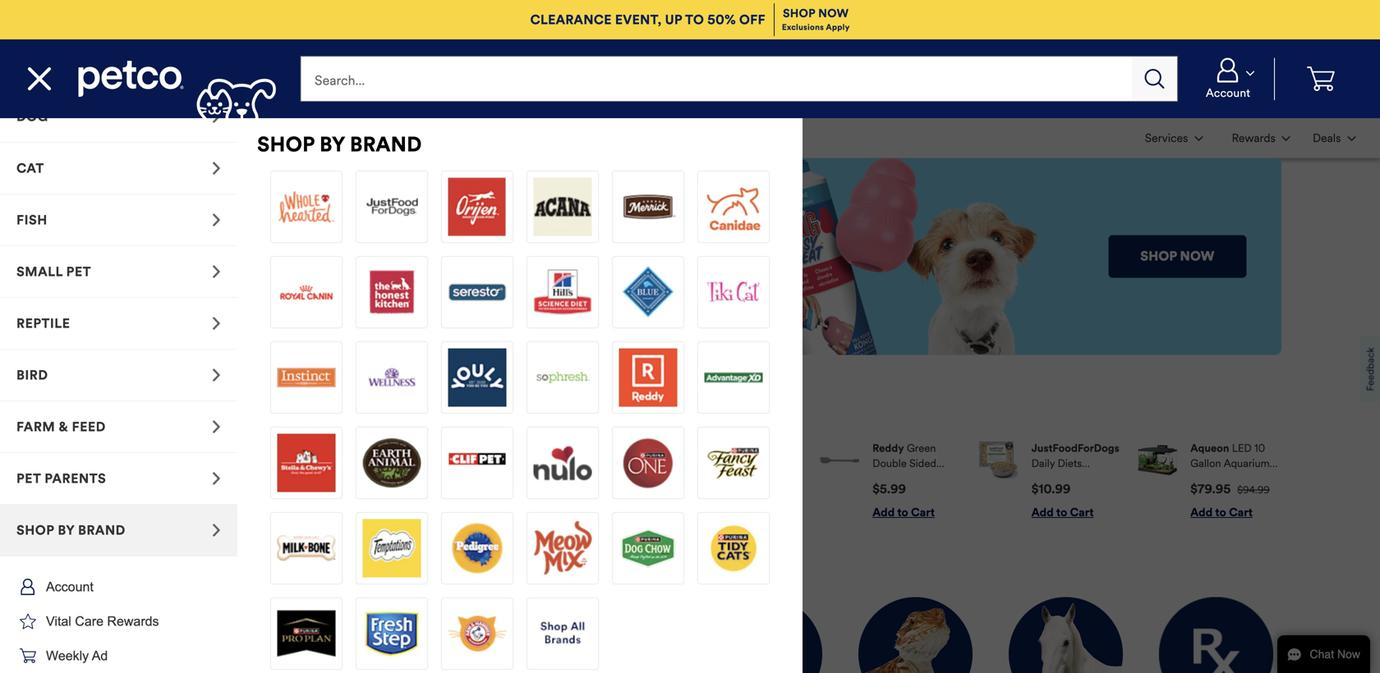 Task type: vqa. For each thing, say whether or not it's contained in the screenshot.
the All
no



Task type: describe. For each thing, give the bounding box(es) containing it.
shop by brand list
[[0, 0, 803, 674]]

4 carat right icon 13 button from the top
[[0, 454, 237, 505]]

$5.99 list item
[[820, 441, 964, 521]]

shop pet parents image
[[212, 472, 221, 486]]

best
[[343, 405, 375, 422]]

apply
[[826, 22, 850, 33]]

off
[[739, 11, 766, 28]]

$76.99 list item
[[502, 441, 646, 521]]

shop small pet image
[[212, 265, 221, 279]]

shop by brand
[[257, 132, 422, 157]]

shop farm & feed image
[[212, 421, 221, 434]]

list containing $14.99
[[343, 428, 1282, 534]]

sign in link
[[99, 460, 304, 497]]

$14.99 for $14.99 $9.99
[[714, 482, 753, 497]]

clearance
[[530, 11, 612, 28]]

star icon 14 link
[[20, 613, 218, 631]]

1 $14.99 list item from the left
[[343, 441, 487, 521]]

bird deals image
[[708, 598, 822, 674]]

$10.99
[[1032, 482, 1071, 497]]

$94.99
[[1238, 484, 1270, 497]]

1 carat right icon 13 button from the top
[[0, 91, 237, 143]]

fish deals image
[[408, 598, 522, 674]]

best
[[225, 401, 263, 423]]

small pet deals image
[[558, 598, 672, 674]]

sign in for the best experience
[[99, 401, 263, 447]]

$5.99
[[873, 482, 906, 497]]

dog deals image
[[107, 598, 221, 674]]

reptile deals image
[[859, 598, 973, 674]]

$14.99 $9.99
[[714, 482, 785, 497]]

2 carat right icon 13 button from the top
[[0, 143, 237, 195]]

shop fish image
[[212, 214, 221, 227]]

shop by brand list item
[[0, 118, 803, 674]]

3 carat right icon 13 button from the top
[[0, 402, 237, 454]]

shop by brand link
[[257, 132, 422, 157]]

sign in button
[[99, 460, 304, 497]]

products
[[436, 405, 508, 422]]

pet pharmacy image
[[1159, 598, 1274, 674]]

sign for sign in
[[177, 470, 208, 487]]

carat right icon 13 button inside the shop by brand list item
[[0, 505, 237, 557]]

exclusions
[[782, 22, 824, 33]]

$79.95 $94.99
[[1191, 482, 1270, 497]]

star icon 14 image
[[20, 614, 36, 630]]



Task type: locate. For each thing, give the bounding box(es) containing it.
cat deals image
[[257, 598, 371, 674]]

sign in
[[177, 470, 225, 487]]

shop bird image
[[212, 369, 221, 382]]

list
[[13, 118, 323, 158], [1134, 118, 1367, 158], [343, 428, 1282, 534]]

1 vertical spatial sign
[[177, 470, 208, 487]]

experience
[[99, 424, 196, 447]]

1 horizontal spatial $14.99
[[714, 482, 753, 497]]

now
[[818, 6, 849, 20]]

1 $14.99 from the left
[[396, 482, 435, 497]]

for
[[163, 401, 188, 423]]

shop reptile image
[[212, 317, 221, 330]]

carat down icon 13 image
[[1246, 71, 1255, 76], [1195, 137, 1203, 141], [1282, 137, 1291, 141], [1348, 137, 1356, 141]]

in
[[142, 401, 158, 423]]

4 carat right icon 13 button from the top
[[0, 298, 237, 350]]

in
[[212, 470, 225, 487]]

list item
[[0, 0, 237, 39], [0, 39, 237, 91], [13, 118, 158, 158], [158, 118, 323, 158]]

shop now exclusions apply
[[782, 6, 850, 33]]

$14.99 down 'selling' on the left bottom of the page
[[396, 482, 435, 497]]

0 horizontal spatial $14.99
[[396, 482, 435, 497]]

by
[[320, 132, 345, 157]]

event,
[[615, 11, 662, 28]]

search image
[[1145, 69, 1165, 89]]

50%
[[708, 11, 736, 28]]

shop shop by brand image
[[212, 524, 221, 537]]

Search search field
[[300, 56, 1132, 102]]

shop
[[783, 6, 815, 20]]

best selling products
[[343, 405, 508, 422]]

5 carat right icon 13 button from the top
[[0, 505, 237, 557]]

selling
[[378, 405, 433, 422]]

sign
[[99, 401, 137, 423], [177, 470, 208, 487]]

the
[[192, 401, 220, 423]]

sign left in
[[99, 401, 137, 423]]

$79.95
[[1191, 482, 1231, 497]]

clearance event, up to 50% off
[[530, 11, 766, 28]]

carat right icon 13 button
[[0, 91, 237, 143], [0, 143, 237, 195], [0, 246, 237, 298], [0, 298, 237, 350], [0, 505, 237, 557]]

1 horizontal spatial $14.99 list item
[[661, 441, 805, 521]]

2 $14.99 list item from the left
[[661, 441, 805, 521]]

shop dog image
[[212, 110, 221, 123]]

to
[[685, 11, 704, 28]]

1 carat right icon 13 button from the top
[[0, 195, 237, 246]]

$76.99
[[555, 482, 595, 497]]

2 carat right icon 13 button from the top
[[0, 350, 237, 402]]

$14.99
[[396, 482, 435, 497], [714, 482, 753, 497]]

shop
[[257, 132, 315, 157]]

up
[[665, 11, 682, 28]]

$9.99
[[759, 484, 785, 497]]

0 vertical spatial sign
[[99, 401, 137, 423]]

brand
[[350, 132, 422, 157]]

carat right icon 13 button
[[0, 195, 237, 246], [0, 350, 237, 402], [0, 402, 237, 454], [0, 454, 237, 505]]

$79.95 list item
[[1138, 441, 1282, 521]]

0 horizontal spatial $14.99 list item
[[343, 441, 487, 521]]

shop cat image
[[212, 162, 221, 175]]

$14.99 left $9.99
[[714, 482, 753, 497]]

$14.99 list item
[[343, 441, 487, 521], [661, 441, 805, 521]]

1 horizontal spatial sign
[[177, 470, 208, 487]]

0 horizontal spatial sign
[[99, 401, 137, 423]]

farm and feed deals image
[[1009, 598, 1123, 674]]

carat down icon 13 button
[[1189, 58, 1268, 100], [1136, 120, 1213, 156], [1216, 120, 1300, 156], [1303, 120, 1366, 156]]

sign inside sign in for the best experience
[[99, 401, 137, 423]]

sign for sign in for the best experience
[[99, 401, 137, 423]]

$14.99 for $14.99
[[396, 482, 435, 497]]

$10.99 list item
[[979, 441, 1123, 521]]

3 carat right icon 13 button from the top
[[0, 246, 237, 298]]

2 $14.99 from the left
[[714, 482, 753, 497]]

sign inside button
[[177, 470, 208, 487]]

shop now link
[[783, 6, 849, 20]]

sign left shop pet parents icon at left bottom
[[177, 470, 208, 487]]



